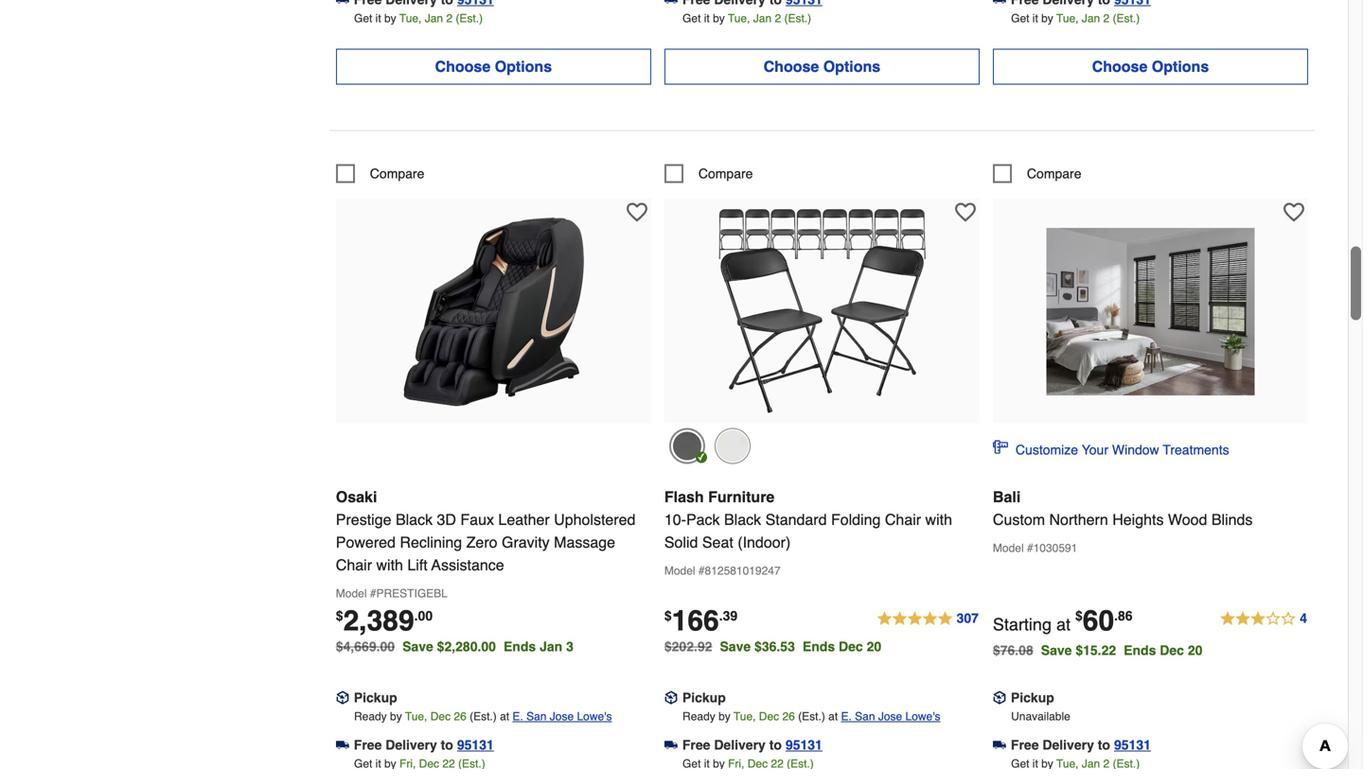 Task type: describe. For each thing, give the bounding box(es) containing it.
delivery for first pickup icon from left
[[386, 738, 437, 753]]

black inside the flash furniture 10-pack black standard folding chair with solid seat (indoor)
[[724, 511, 761, 528]]

$202.92
[[664, 639, 712, 654]]

60
[[1083, 605, 1114, 637]]

model # 812581019247
[[664, 564, 781, 578]]

26 for e. san jose lowe's button related to first pickup icon from left
[[454, 710, 466, 723]]

95131 button for e. san jose lowe's button related to first pickup icon from left
[[457, 736, 494, 755]]

savings save $2,280.00 element
[[402, 639, 581, 654]]

3 get from the left
[[1011, 12, 1029, 25]]

# for flash furniture 10-pack black standard folding chair with solid seat (indoor)
[[698, 564, 705, 578]]

dec down $202.92 save $36.53 ends dec 20
[[759, 710, 779, 723]]

with inside osaki prestige black 3d faux leather upholstered powered reclining zero gravity massage chair with lift assistance
[[376, 556, 403, 574]]

0 horizontal spatial ends
[[504, 639, 536, 654]]

prestigebl
[[376, 587, 448, 600]]

2 choose from the left
[[764, 58, 819, 75]]

free for pickup image
[[1011, 738, 1039, 753]]

custom
[[993, 511, 1045, 528]]

to for e. san jose lowe's button corresponding to 1st pickup icon from right 95131 button
[[769, 738, 782, 753]]

$ 166 .39
[[664, 605, 738, 637]]

ends dec 20 element for 60
[[1124, 643, 1210, 658]]

26 for e. san jose lowe's button corresponding to 1st pickup icon from right
[[782, 710, 795, 723]]

flash
[[664, 488, 704, 506]]

was price $4,669.00 element
[[336, 634, 402, 654]]

3
[[566, 639, 574, 654]]

to for 95131 button corresponding to e. san jose lowe's button related to first pickup icon from left
[[441, 738, 453, 753]]

actual price $166.39 element
[[664, 605, 738, 637]]

3 2 from the left
[[1103, 12, 1110, 25]]

pickup for 1st pickup icon from right
[[682, 690, 726, 705]]

bali custom northern heights wood blinds
[[993, 488, 1253, 528]]

at for first pickup icon from left
[[500, 710, 509, 723]]

307
[[957, 611, 979, 626]]

# for osaki prestige black 3d faux leather upholstered powered reclining zero gravity massage chair with lift assistance
[[370, 587, 376, 600]]

2 2 from the left
[[775, 12, 781, 25]]

furniture
[[708, 488, 775, 506]]

options for third the choose options link from the right
[[495, 58, 552, 75]]

delivery for 1st pickup icon from right
[[714, 738, 766, 753]]

powered
[[336, 534, 396, 551]]

osaki
[[336, 488, 377, 506]]

by for the left truck filled image
[[384, 12, 396, 25]]

2 get it by tue, jan 2 (est.) from the left
[[683, 12, 811, 25]]

pack
[[686, 511, 720, 528]]

$36.53
[[754, 639, 795, 654]]

.00
[[414, 608, 433, 624]]

standard
[[765, 511, 827, 528]]

starting at $ 60 .86
[[993, 605, 1133, 637]]

$2,280.00
[[437, 639, 496, 654]]

truck filled image for pickup image
[[993, 739, 1006, 752]]

dec down "$4,669.00 save $2,280.00 ends jan 3"
[[430, 710, 451, 723]]

e. for 1st pickup icon from right
[[841, 710, 852, 723]]

actual price $2,389.00 element
[[336, 605, 433, 637]]

model for 10-pack black standard folding chair with solid seat (indoor)
[[664, 564, 695, 578]]

leather
[[498, 511, 550, 528]]

10-
[[664, 511, 686, 528]]

$76.08 save $15.22 ends dec 20
[[993, 643, 1203, 658]]

upholstered
[[554, 511, 636, 528]]

95131 button for e. san jose lowe's button corresponding to 1st pickup icon from right
[[786, 736, 822, 755]]

jose for 1st pickup icon from right
[[878, 710, 902, 723]]

307 button
[[876, 608, 980, 631]]

flash furniture 10-pack black standard folding chair with solid seat (indoor) image
[[718, 208, 926, 416]]

at inside starting at $ 60 .86
[[1056, 615, 1071, 634]]

3 choose from the left
[[1092, 58, 1148, 75]]

model # 1030591
[[993, 542, 1078, 555]]

2 pickup image from the left
[[664, 691, 678, 705]]

folding
[[831, 511, 881, 528]]

# for bali custom northern heights wood blinds
[[1027, 542, 1033, 555]]

dec right $36.53
[[839, 639, 863, 654]]

5013681211 element
[[336, 164, 424, 183]]

3 95131 button from the left
[[1114, 736, 1151, 755]]

to for 3rd 95131 button from left
[[1098, 738, 1110, 753]]

3 it from the left
[[1033, 12, 1038, 25]]

chair inside the flash furniture 10-pack black standard folding chair with solid seat (indoor)
[[885, 511, 921, 528]]

wood
[[1168, 511, 1207, 528]]

pickup image
[[993, 691, 1006, 705]]

20 for 60
[[1188, 643, 1203, 658]]

san for first pickup icon from left
[[526, 710, 547, 723]]

ready for 1st pickup icon from right
[[683, 710, 715, 723]]

812581019247
[[705, 564, 781, 578]]

$ for 2,389
[[336, 608, 343, 624]]

pickup for first pickup icon from left
[[354, 690, 397, 705]]

compare for 5001428613 element
[[698, 166, 753, 181]]

savings save $36.53 element
[[720, 639, 889, 654]]

osaki prestige black 3d faux leather upholstered powered reclining zero gravity massage chair with lift assistance
[[336, 488, 636, 574]]

e. san jose lowe's button for first pickup icon from left
[[513, 707, 612, 726]]

free for 1st pickup icon from right
[[682, 738, 710, 753]]

1 it from the left
[[375, 12, 381, 25]]

actual price $60.86 element
[[993, 605, 1133, 638]]

$4,669.00 save $2,280.00 ends jan 3
[[336, 639, 574, 654]]

seat
[[702, 534, 733, 551]]

compare for 5013681211 element
[[370, 166, 424, 181]]

$4,669.00
[[336, 639, 395, 654]]

95131 for e. san jose lowe's button corresponding to 1st pickup icon from right 95131 button
[[786, 738, 822, 753]]

1 get it by tue, jan 2 (est.) from the left
[[354, 12, 483, 25]]

$15.22
[[1076, 643, 1116, 658]]

ends for $
[[1124, 643, 1156, 658]]

20 for .39
[[867, 639, 881, 654]]

ends dec 20 element for .39
[[803, 639, 889, 654]]

2 choose options from the left
[[764, 58, 880, 75]]

treatments
[[1163, 442, 1229, 457]]

model # prestigebl
[[336, 587, 448, 600]]

customize your window treatments
[[1016, 442, 1229, 457]]

2 horizontal spatial truck filled image
[[993, 0, 1006, 6]]

$ inside starting at $ 60 .86
[[1075, 608, 1083, 624]]



Task type: vqa. For each thing, say whether or not it's contained in the screenshot.
Window
yes



Task type: locate. For each thing, give the bounding box(es) containing it.
0 horizontal spatial 26
[[454, 710, 466, 723]]

0 horizontal spatial model
[[336, 587, 367, 600]]

0 horizontal spatial get it by tue, jan 2 (est.)
[[354, 12, 483, 25]]

ends dec 20 element
[[803, 639, 889, 654], [1124, 643, 1210, 658]]

at down savings save $36.53 element
[[828, 710, 838, 723]]

0 horizontal spatial lowe's
[[577, 710, 612, 723]]

save down .39
[[720, 639, 751, 654]]

2 free delivery to 95131 from the left
[[682, 738, 822, 753]]

choose options link
[[336, 49, 651, 85], [664, 49, 980, 85], [993, 49, 1308, 85]]

it
[[375, 12, 381, 25], [704, 12, 710, 25], [1033, 12, 1038, 25]]

2 horizontal spatial to
[[1098, 738, 1110, 753]]

2 it from the left
[[704, 12, 710, 25]]

3 95131 from the left
[[1114, 738, 1151, 753]]

choose
[[435, 58, 491, 75], [764, 58, 819, 75], [1092, 58, 1148, 75]]

0 horizontal spatial free delivery to 95131
[[354, 738, 494, 753]]

1 horizontal spatial ends dec 20 element
[[1124, 643, 1210, 658]]

model down solid
[[664, 564, 695, 578]]

2 horizontal spatial #
[[1027, 542, 1033, 555]]

0 horizontal spatial save
[[402, 639, 433, 654]]

compare inside 5001428613 element
[[698, 166, 753, 181]]

northern
[[1049, 511, 1108, 528]]

black image
[[669, 428, 705, 464]]

ready by tue, dec 26 (est.) at e. san jose lowe's down savings save $36.53 element
[[683, 710, 940, 723]]

e. down savings save $36.53 element
[[841, 710, 852, 723]]

dec
[[839, 639, 863, 654], [1160, 643, 1184, 658], [430, 710, 451, 723], [759, 710, 779, 723]]

at left 60 at right bottom
[[1056, 615, 1071, 634]]

2 e. san jose lowe's button from the left
[[841, 707, 940, 726]]

3 to from the left
[[1098, 738, 1110, 753]]

0 horizontal spatial ready
[[354, 710, 387, 723]]

2 ready from the left
[[683, 710, 715, 723]]

5004858405 element
[[993, 164, 1081, 183]]

free
[[354, 738, 382, 753], [682, 738, 710, 753], [1011, 738, 1039, 753]]

ready for first pickup icon from left
[[354, 710, 387, 723]]

1 choose from the left
[[435, 58, 491, 75]]

0 horizontal spatial delivery
[[386, 738, 437, 753]]

pickup down $202.92 in the bottom of the page
[[682, 690, 726, 705]]

2 choose options link from the left
[[664, 49, 980, 85]]

1 horizontal spatial options
[[823, 58, 880, 75]]

0 horizontal spatial san
[[526, 710, 547, 723]]

ends left 3
[[504, 639, 536, 654]]

26
[[454, 710, 466, 723], [782, 710, 795, 723]]

2 heart outline image from the left
[[955, 202, 976, 223]]

2 to from the left
[[769, 738, 782, 753]]

ends
[[504, 639, 536, 654], [803, 639, 835, 654], [1124, 643, 1156, 658]]

chair right "folding"
[[885, 511, 921, 528]]

pickup
[[354, 690, 397, 705], [682, 690, 726, 705], [1011, 690, 1054, 705]]

ready by tue, dec 26 (est.) at e. san jose lowe's
[[354, 710, 612, 723], [683, 710, 940, 723]]

1 horizontal spatial get
[[683, 12, 701, 25]]

save for $
[[1041, 643, 1072, 658]]

3 get it by tue, jan 2 (est.) from the left
[[1011, 12, 1140, 25]]

gravity
[[502, 534, 550, 551]]

0 horizontal spatial options
[[495, 58, 552, 75]]

1 compare from the left
[[370, 166, 424, 181]]

2 lowe's from the left
[[905, 710, 940, 723]]

3d
[[437, 511, 456, 528]]

3 options from the left
[[1152, 58, 1209, 75]]

2 ready by tue, dec 26 (est.) at e. san jose lowe's from the left
[[683, 710, 940, 723]]

your
[[1082, 442, 1108, 457]]

2 26 from the left
[[782, 710, 795, 723]]

5 stars image
[[876, 608, 980, 631]]

0 horizontal spatial 20
[[867, 639, 881, 654]]

1 lowe's from the left
[[577, 710, 612, 723]]

0 horizontal spatial ready by tue, dec 26 (est.) at e. san jose lowe's
[[354, 710, 612, 723]]

2 delivery from the left
[[714, 738, 766, 753]]

1 horizontal spatial $
[[664, 608, 672, 624]]

options for 2nd the choose options link from the right
[[823, 58, 880, 75]]

1 horizontal spatial free delivery to 95131
[[682, 738, 822, 753]]

1 horizontal spatial 26
[[782, 710, 795, 723]]

reclining
[[400, 534, 462, 551]]

zero
[[466, 534, 497, 551]]

1 horizontal spatial truck filled image
[[664, 0, 678, 6]]

model for prestige black 3d faux leather upholstered powered reclining zero gravity massage chair with lift assistance
[[336, 587, 367, 600]]

1 e. san jose lowe's button from the left
[[513, 707, 612, 726]]

0 horizontal spatial heart outline image
[[626, 202, 647, 223]]

1 horizontal spatial save
[[720, 639, 751, 654]]

ready down $4,669.00
[[354, 710, 387, 723]]

(indoor)
[[738, 534, 791, 551]]

lowe's for first pickup icon from left
[[577, 710, 612, 723]]

2 san from the left
[[855, 710, 875, 723]]

2 horizontal spatial free
[[1011, 738, 1039, 753]]

1 vertical spatial chair
[[336, 556, 372, 574]]

get it by tue, jan 2 (est.)
[[354, 12, 483, 25], [683, 12, 811, 25], [1011, 12, 1140, 25]]

# down custom
[[1027, 542, 1033, 555]]

0 horizontal spatial black
[[396, 511, 433, 528]]

2 horizontal spatial get it by tue, jan 2 (est.)
[[1011, 12, 1140, 25]]

1 horizontal spatial e. san jose lowe's button
[[841, 707, 940, 726]]

was price $202.92 element
[[664, 634, 720, 654]]

1 black from the left
[[396, 511, 433, 528]]

flash furniture 10-pack black standard folding chair with solid seat (indoor)
[[664, 488, 952, 551]]

1 heart outline image from the left
[[626, 202, 647, 223]]

3 $ from the left
[[1075, 608, 1083, 624]]

2 pickup from the left
[[682, 690, 726, 705]]

lift
[[407, 556, 428, 574]]

ends jan 3 element
[[504, 639, 581, 654]]

2 options from the left
[[823, 58, 880, 75]]

e. for first pickup icon from left
[[513, 710, 523, 723]]

truck filled image
[[664, 0, 678, 6], [993, 0, 1006, 6], [336, 739, 349, 752]]

by for rightmost truck filled icon
[[1041, 12, 1053, 25]]

ready down $202.92 in the bottom of the page
[[683, 710, 715, 723]]

2 95131 from the left
[[786, 738, 822, 753]]

3 heart outline image from the left
[[1283, 202, 1304, 223]]

0 horizontal spatial 95131 button
[[457, 736, 494, 755]]

1 choose options link from the left
[[336, 49, 651, 85]]

get
[[354, 12, 372, 25], [683, 12, 701, 25], [1011, 12, 1029, 25]]

save down .00
[[402, 639, 433, 654]]

e. san jose lowe's button
[[513, 707, 612, 726], [841, 707, 940, 726]]

2 $ from the left
[[664, 608, 672, 624]]

26 down $36.53
[[782, 710, 795, 723]]

1 vertical spatial with
[[376, 556, 403, 574]]

4 button
[[1219, 608, 1308, 631]]

pickup image
[[336, 691, 349, 705], [664, 691, 678, 705]]

san down savings save $36.53 element
[[855, 710, 875, 723]]

1 horizontal spatial e.
[[841, 710, 852, 723]]

truck filled image
[[336, 0, 349, 6], [664, 739, 678, 752], [993, 739, 1006, 752]]

1 delivery from the left
[[386, 738, 437, 753]]

chair down powered
[[336, 556, 372, 574]]

4
[[1300, 611, 1307, 626]]

1 horizontal spatial choose options
[[764, 58, 880, 75]]

with left custom
[[925, 511, 952, 528]]

at for 1st pickup icon from right
[[828, 710, 838, 723]]

1 san from the left
[[526, 710, 547, 723]]

0 horizontal spatial #
[[370, 587, 376, 600]]

blinds
[[1211, 511, 1253, 528]]

2 horizontal spatial save
[[1041, 643, 1072, 658]]

2 horizontal spatial it
[[1033, 12, 1038, 25]]

3 free from the left
[[1011, 738, 1039, 753]]

at down the savings save $2,280.00 element in the left bottom of the page
[[500, 710, 509, 723]]

at
[[1056, 615, 1071, 634], [500, 710, 509, 723], [828, 710, 838, 723]]

window
[[1112, 442, 1159, 457]]

0 vertical spatial #
[[1027, 542, 1033, 555]]

osaki prestige black 3d faux leather upholstered powered reclining zero gravity massage chair with lift assistance image
[[389, 208, 598, 416]]

1 horizontal spatial model
[[664, 564, 695, 578]]

1 2 from the left
[[446, 12, 453, 25]]

2 get from the left
[[683, 12, 701, 25]]

bali custom northern heights wood blinds image
[[1046, 208, 1255, 416]]

savings save $15.22 element
[[1041, 643, 1210, 658]]

3 compare from the left
[[1027, 166, 1081, 181]]

2 jose from the left
[[878, 710, 902, 723]]

1 horizontal spatial ends
[[803, 639, 835, 654]]

2 horizontal spatial heart outline image
[[1283, 202, 1304, 223]]

pickup image down $4,669.00
[[336, 691, 349, 705]]

with
[[925, 511, 952, 528], [376, 556, 403, 574]]

bali
[[993, 488, 1021, 506]]

2 free from the left
[[682, 738, 710, 753]]

3 delivery from the left
[[1043, 738, 1094, 753]]

0 horizontal spatial jose
[[550, 710, 574, 723]]

1 horizontal spatial to
[[769, 738, 782, 753]]

2 horizontal spatial truck filled image
[[993, 739, 1006, 752]]

with left lift
[[376, 556, 403, 574]]

2 horizontal spatial free delivery to 95131
[[1011, 738, 1151, 753]]

5001428613 element
[[664, 164, 753, 183]]

jan
[[425, 12, 443, 25], [753, 12, 772, 25], [1082, 12, 1100, 25], [540, 639, 562, 654]]

ends dec 20 element right $36.53
[[803, 639, 889, 654]]

0 horizontal spatial choose options
[[435, 58, 552, 75]]

1 horizontal spatial black
[[724, 511, 761, 528]]

0 horizontal spatial choose
[[435, 58, 491, 75]]

95131
[[457, 738, 494, 753], [786, 738, 822, 753], [1114, 738, 1151, 753]]

1 pickup from the left
[[354, 690, 397, 705]]

1 horizontal spatial delivery
[[714, 738, 766, 753]]

model down custom
[[993, 542, 1024, 555]]

prestige
[[336, 511, 391, 528]]

2 e. from the left
[[841, 710, 852, 723]]

heights
[[1112, 511, 1164, 528]]

1 95131 button from the left
[[457, 736, 494, 755]]

san down ends jan 3 element
[[526, 710, 547, 723]]

0 horizontal spatial 95131
[[457, 738, 494, 753]]

0 horizontal spatial free
[[354, 738, 382, 753]]

ready
[[354, 710, 387, 723], [683, 710, 715, 723]]

customize
[[1016, 442, 1078, 457]]

1 horizontal spatial compare
[[698, 166, 753, 181]]

#
[[1027, 542, 1033, 555], [698, 564, 705, 578], [370, 587, 376, 600]]

black down furniture
[[724, 511, 761, 528]]

e. down ends jan 3 element
[[513, 710, 523, 723]]

.86
[[1114, 608, 1133, 624]]

1 ready by tue, dec 26 (est.) at e. san jose lowe's from the left
[[354, 710, 612, 723]]

save
[[402, 639, 433, 654], [720, 639, 751, 654], [1041, 643, 1072, 658]]

95131 for 3rd 95131 button from left
[[1114, 738, 1151, 753]]

chair inside osaki prestige black 3d faux leather upholstered powered reclining zero gravity massage chair with lift assistance
[[336, 556, 372, 574]]

ends for 166
[[803, 639, 835, 654]]

1 options from the left
[[495, 58, 552, 75]]

0 horizontal spatial it
[[375, 12, 381, 25]]

0 horizontal spatial to
[[441, 738, 453, 753]]

1 e. from the left
[[513, 710, 523, 723]]

model
[[993, 542, 1024, 555], [664, 564, 695, 578], [336, 587, 367, 600]]

2 horizontal spatial at
[[1056, 615, 1071, 634]]

3 choose options from the left
[[1092, 58, 1209, 75]]

compare inside 5004858405 'element'
[[1027, 166, 1081, 181]]

black
[[396, 511, 433, 528], [724, 511, 761, 528]]

1 horizontal spatial 95131 button
[[786, 736, 822, 755]]

1 horizontal spatial with
[[925, 511, 952, 528]]

$ inside $ 2,389 .00
[[336, 608, 343, 624]]

0 horizontal spatial pickup
[[354, 690, 397, 705]]

lowe's for 1st pickup icon from right
[[905, 710, 940, 723]]

0 horizontal spatial at
[[500, 710, 509, 723]]

1 horizontal spatial 20
[[1188, 643, 1203, 658]]

0 horizontal spatial compare
[[370, 166, 424, 181]]

starting
[[993, 615, 1052, 634]]

1 pickup image from the left
[[336, 691, 349, 705]]

.39
[[719, 608, 738, 624]]

jose for first pickup icon from left
[[550, 710, 574, 723]]

model up 2,389
[[336, 587, 367, 600]]

1 horizontal spatial 2
[[775, 12, 781, 25]]

white image
[[715, 428, 751, 464]]

166
[[672, 605, 719, 637]]

1 horizontal spatial 95131
[[786, 738, 822, 753]]

options for first the choose options link from right
[[1152, 58, 1209, 75]]

ends down .86
[[1124, 643, 1156, 658]]

dec right '$15.22'
[[1160, 643, 1184, 658]]

1 free from the left
[[354, 738, 382, 753]]

26 down "$4,669.00 save $2,280.00 ends jan 3"
[[454, 710, 466, 723]]

2 horizontal spatial $
[[1075, 608, 1083, 624]]

free for first pickup icon from left
[[354, 738, 382, 753]]

95131 for 95131 button corresponding to e. san jose lowe's button related to first pickup icon from left
[[457, 738, 494, 753]]

0 horizontal spatial $
[[336, 608, 343, 624]]

0 horizontal spatial e. san jose lowe's button
[[513, 707, 612, 726]]

20
[[867, 639, 881, 654], [1188, 643, 1203, 658]]

1 $ from the left
[[336, 608, 343, 624]]

1 jose from the left
[[550, 710, 574, 723]]

1 horizontal spatial san
[[855, 710, 875, 723]]

1 choose options from the left
[[435, 58, 552, 75]]

2 95131 button from the left
[[786, 736, 822, 755]]

to
[[441, 738, 453, 753], [769, 738, 782, 753], [1098, 738, 1110, 753]]

3 pickup from the left
[[1011, 690, 1054, 705]]

$ up $4,669.00
[[336, 608, 343, 624]]

(est.)
[[456, 12, 483, 25], [784, 12, 811, 25], [1113, 12, 1140, 25], [470, 710, 497, 723], [798, 710, 825, 723]]

solid
[[664, 534, 698, 551]]

1 horizontal spatial ready
[[683, 710, 715, 723]]

$ up $202.92 in the bottom of the page
[[664, 608, 672, 624]]

3 choose options link from the left
[[993, 49, 1308, 85]]

$ 2,389 .00
[[336, 605, 433, 637]]

e.
[[513, 710, 523, 723], [841, 710, 852, 723]]

heart outline image
[[626, 202, 647, 223], [955, 202, 976, 223], [1283, 202, 1304, 223]]

0 horizontal spatial e.
[[513, 710, 523, 723]]

2,389
[[343, 605, 414, 637]]

ready by tue, dec 26 (est.) at e. san jose lowe's for e. san jose lowe's button corresponding to 1st pickup icon from right 95131 button
[[683, 710, 940, 723]]

2 horizontal spatial get
[[1011, 12, 1029, 25]]

1 horizontal spatial jose
[[878, 710, 902, 723]]

1 ready from the left
[[354, 710, 387, 723]]

pickup for pickup image
[[1011, 690, 1054, 705]]

1 horizontal spatial chair
[[885, 511, 921, 528]]

$ for 166
[[664, 608, 672, 624]]

options
[[495, 58, 552, 75], [823, 58, 880, 75], [1152, 58, 1209, 75]]

0 horizontal spatial truck filled image
[[336, 739, 349, 752]]

1 horizontal spatial truck filled image
[[664, 739, 678, 752]]

model for custom northern heights wood blinds
[[993, 542, 1024, 555]]

faux
[[460, 511, 494, 528]]

1 26 from the left
[[454, 710, 466, 723]]

chair
[[885, 511, 921, 528], [336, 556, 372, 574]]

0 horizontal spatial with
[[376, 556, 403, 574]]

3 free delivery to 95131 from the left
[[1011, 738, 1151, 753]]

# down seat
[[698, 564, 705, 578]]

customize your window treatments link
[[993, 440, 1229, 459]]

2 horizontal spatial 2
[[1103, 12, 1110, 25]]

2 horizontal spatial choose
[[1092, 58, 1148, 75]]

1 get from the left
[[354, 12, 372, 25]]

3 stars image
[[1219, 608, 1308, 631]]

0 vertical spatial with
[[925, 511, 952, 528]]

0 horizontal spatial pickup image
[[336, 691, 349, 705]]

was price $76.08 element
[[993, 638, 1041, 658]]

1030591
[[1033, 542, 1078, 555]]

with inside the flash furniture 10-pack black standard folding chair with solid seat (indoor)
[[925, 511, 952, 528]]

by for middle truck filled icon
[[713, 12, 725, 25]]

1 horizontal spatial free
[[682, 738, 710, 753]]

black inside osaki prestige black 3d faux leather upholstered powered reclining zero gravity massage chair with lift assistance
[[396, 511, 433, 528]]

1 horizontal spatial choose
[[764, 58, 819, 75]]

2 black from the left
[[724, 511, 761, 528]]

1 to from the left
[[441, 738, 453, 753]]

2 horizontal spatial 95131 button
[[1114, 736, 1151, 755]]

2 horizontal spatial pickup
[[1011, 690, 1054, 705]]

ends right $36.53
[[803, 639, 835, 654]]

# up 2,389
[[370, 587, 376, 600]]

1 95131 from the left
[[457, 738, 494, 753]]

ready by tue, dec 26 (est.) at e. san jose lowe's down the savings save $2,280.00 element in the left bottom of the page
[[354, 710, 612, 723]]

$ up '$15.22'
[[1075, 608, 1083, 624]]

choose options
[[435, 58, 552, 75], [764, 58, 880, 75], [1092, 58, 1209, 75]]

1 horizontal spatial #
[[698, 564, 705, 578]]

compare for 5004858405 'element'
[[1027, 166, 1081, 181]]

$202.92 save $36.53 ends dec 20
[[664, 639, 881, 654]]

san
[[526, 710, 547, 723], [855, 710, 875, 723]]

ready by tue, dec 26 (est.) at e. san jose lowe's for 95131 button corresponding to e. san jose lowe's button related to first pickup icon from left
[[354, 710, 612, 723]]

ends dec 20 element down .86
[[1124, 643, 1210, 658]]

1 horizontal spatial pickup image
[[664, 691, 678, 705]]

san for 1st pickup icon from right
[[855, 710, 875, 723]]

delivery
[[386, 738, 437, 753], [714, 738, 766, 753], [1043, 738, 1094, 753]]

pickup up unavailable
[[1011, 690, 1054, 705]]

e. san jose lowe's button for 1st pickup icon from right
[[841, 707, 940, 726]]

assistance
[[431, 556, 504, 574]]

2 horizontal spatial choose options link
[[993, 49, 1308, 85]]

unavailable
[[1011, 710, 1070, 723]]

0 horizontal spatial truck filled image
[[336, 0, 349, 6]]

pickup down $4,669.00
[[354, 690, 397, 705]]

truck filled image for 1st pickup icon from right
[[664, 739, 678, 752]]

1 free delivery to 95131 from the left
[[354, 738, 494, 753]]

compare inside 5013681211 element
[[370, 166, 424, 181]]

pickup image down $202.92 in the bottom of the page
[[664, 691, 678, 705]]

lowe's
[[577, 710, 612, 723], [905, 710, 940, 723]]

0 vertical spatial model
[[993, 542, 1024, 555]]

massage
[[554, 534, 615, 551]]

$76.08
[[993, 643, 1033, 658]]

2 compare from the left
[[698, 166, 753, 181]]

save for 166
[[720, 639, 751, 654]]

delivery for pickup image
[[1043, 738, 1094, 753]]

0 horizontal spatial ends dec 20 element
[[803, 639, 889, 654]]

2 vertical spatial model
[[336, 587, 367, 600]]

2 horizontal spatial model
[[993, 542, 1024, 555]]

free delivery to 95131
[[354, 738, 494, 753], [682, 738, 822, 753], [1011, 738, 1151, 753]]

2 vertical spatial #
[[370, 587, 376, 600]]

1 vertical spatial model
[[664, 564, 695, 578]]

black up reclining
[[396, 511, 433, 528]]

1 horizontal spatial lowe's
[[905, 710, 940, 723]]

1 horizontal spatial pickup
[[682, 690, 726, 705]]

0 horizontal spatial 2
[[446, 12, 453, 25]]

$ inside $ 166 .39
[[664, 608, 672, 624]]

compare
[[370, 166, 424, 181], [698, 166, 753, 181], [1027, 166, 1081, 181]]

2 horizontal spatial choose options
[[1092, 58, 1209, 75]]

1 vertical spatial #
[[698, 564, 705, 578]]

1 horizontal spatial choose options link
[[664, 49, 980, 85]]

save down actual price $60.86 element at the right bottom
[[1041, 643, 1072, 658]]

95131 button
[[457, 736, 494, 755], [786, 736, 822, 755], [1114, 736, 1151, 755]]

1 horizontal spatial it
[[704, 12, 710, 25]]



